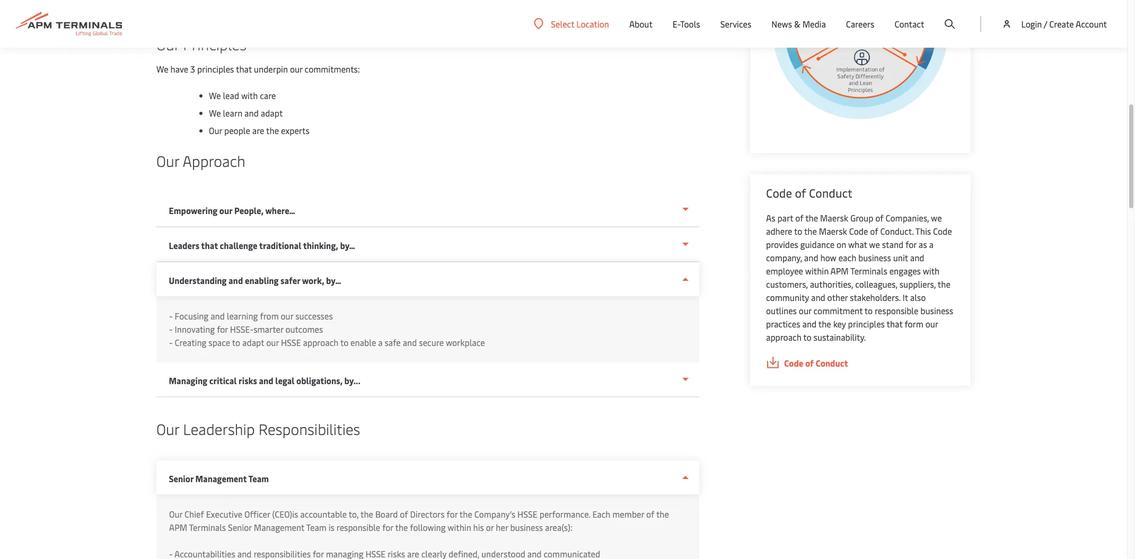 Task type: vqa. For each thing, say whether or not it's contained in the screenshot.
ALSO in the right bottom of the page
yes



Task type: describe. For each thing, give the bounding box(es) containing it.
our right form
[[926, 318, 938, 330]]

company's
[[474, 508, 515, 520]]

1 vertical spatial code of conduct
[[784, 357, 848, 369]]

creating
[[175, 337, 206, 348]]

senior inside our chief executive officer (ceo)is accountable to, the board of directors for the company's hsse performance. each member of the apm terminals senior management team is responsible for the following within his or her business area(s):
[[228, 522, 252, 533]]

responsibilities
[[259, 419, 360, 439]]

with inside as part of the maersk group of companies, we adhere to the maersk code of conduct. this code provides guidance on what we stand for as a company, and how each business unit and employee within apm terminals engages with customers, authorities, colleagues, suppliers, the community and other stakeholders.  it also outlines our commitment to responsible business practices and the key principles that form our approach to sustainability.
[[923, 265, 940, 277]]

e-
[[673, 18, 680, 30]]

what
[[848, 239, 867, 250]]

create
[[1049, 18, 1074, 30]]

1 vertical spatial we
[[869, 239, 880, 250]]

focusing and learning from our successes -
[[169, 310, 335, 335]]

a inside as part of the maersk group of companies, we adhere to the maersk code of conduct. this code provides guidance on what we stand for as a company, and how each business unit and employee within apm terminals engages with customers, authorities, colleagues, suppliers, the community and other stakeholders.  it also outlines our commitment to responsible business practices and the key principles that form our approach to sustainability.
[[929, 239, 934, 250]]

empowering our people, where… button
[[156, 192, 699, 227]]

outlines
[[766, 305, 797, 317]]

secure
[[419, 337, 444, 348]]

and right safe on the left bottom of the page
[[403, 337, 417, 348]]

contact
[[895, 18, 924, 30]]

senior management team element
[[156, 495, 699, 559]]

for inside 'innovating for hsse-smarter outcomes -'
[[217, 323, 228, 335]]

news
[[772, 18, 792, 30]]

our down community at the right bottom
[[799, 305, 812, 317]]

that inside as part of the maersk group of companies, we adhere to the maersk code of conduct. this code provides guidance on what we stand for as a company, and how each business unit and employee within apm terminals engages with customers, authorities, colleagues, suppliers, the community and other stakeholders.  it also outlines our commitment to responsible business practices and the key principles that form our approach to sustainability.
[[887, 318, 903, 330]]

0 vertical spatial principles
[[197, 63, 234, 75]]

our leadership responsibilities
[[156, 419, 360, 439]]

our principles
[[156, 34, 247, 54]]

the right to,
[[361, 508, 373, 520]]

1 vertical spatial business
[[921, 305, 953, 317]]

people,
[[235, 205, 264, 216]]

form
[[905, 318, 924, 330]]

space
[[209, 337, 230, 348]]

0 vertical spatial that
[[236, 63, 252, 75]]

to,
[[349, 508, 359, 520]]

approach inside as part of the maersk group of companies, we adhere to the maersk code of conduct. this code provides guidance on what we stand for as a company, and how each business unit and employee within apm terminals engages with customers, authorities, colleagues, suppliers, the community and other stakeholders.  it also outlines our commitment to responsible business practices and the key principles that form our approach to sustainability.
[[766, 331, 802, 343]]

companies,
[[886, 212, 929, 224]]

account
[[1076, 18, 1107, 30]]

our for our people are the experts
[[209, 125, 222, 136]]

are
[[252, 125, 264, 136]]

0 vertical spatial with
[[241, 90, 258, 101]]

enable
[[351, 337, 376, 348]]

1 - from the top
[[169, 310, 173, 322]]

his
[[473, 522, 484, 533]]

empowering our people, where…
[[169, 205, 296, 216]]

our for our principles
[[156, 34, 179, 54]]

area(s):
[[545, 522, 572, 533]]

managing critical risks and legal obligations, by... button
[[156, 363, 699, 398]]

within inside our chief executive officer (ceo)is accountable to, the board of directors for the company's hsse performance. each member of the apm terminals senior management team is responsible for the following within his or her business area(s):
[[448, 522, 471, 533]]

it
[[903, 292, 908, 303]]

careers button
[[846, 0, 875, 48]]

apm inside as part of the maersk group of companies, we adhere to the maersk code of conduct. this code provides guidance on what we stand for as a company, and how each business unit and employee within apm terminals engages with customers, authorities, colleagues, suppliers, the community and other stakeholders.  it also outlines our commitment to responsible business practices and the key principles that form our approach to sustainability.
[[831, 265, 849, 277]]

our approach
[[156, 151, 245, 171]]

the up guidance
[[804, 225, 817, 237]]

e-tools button
[[673, 0, 700, 48]]

for right the directors on the left of the page
[[447, 508, 458, 520]]

legal
[[276, 375, 295, 387]]

select location
[[551, 18, 609, 29]]

and inside focusing and learning from our successes -
[[211, 310, 225, 322]]

services button
[[720, 0, 751, 48]]

executive
[[206, 508, 242, 520]]

hsse inside understanding and enabling safer work, by… element
[[281, 337, 301, 348]]

managing
[[169, 375, 208, 387]]

provides
[[766, 239, 798, 250]]

location
[[576, 18, 609, 29]]

suppliers,
[[900, 278, 936, 290]]

leaders
[[169, 240, 200, 251]]

approach inside understanding and enabling safer work, by… element
[[303, 337, 338, 348]]

code up part
[[766, 185, 792, 201]]

to right adhere
[[794, 225, 802, 237]]

unit
[[893, 252, 908, 264]]

this
[[916, 225, 931, 237]]

about
[[629, 18, 653, 30]]

care
[[260, 90, 276, 101]]

the left the key
[[819, 318, 831, 330]]

the right are
[[266, 125, 279, 136]]

about button
[[629, 0, 653, 48]]

learn
[[223, 107, 242, 119]]

sustainability.
[[814, 331, 866, 343]]

have
[[170, 63, 188, 75]]

principles
[[183, 34, 247, 54]]

understanding and enabling safer work, by…
[[169, 275, 341, 286]]

news & media
[[772, 18, 826, 30]]

stakeholders.
[[850, 292, 901, 303]]

code up what
[[849, 225, 868, 237]]

code right this
[[933, 225, 952, 237]]

community
[[766, 292, 809, 303]]

terminals inside as part of the maersk group of companies, we adhere to the maersk code of conduct. this code provides guidance on what we stand for as a company, and how each business unit and employee within apm terminals engages with customers, authorities, colleagues, suppliers, the community and other stakeholders.  it also outlines our commitment to responsible business practices and the key principles that form our approach to sustainability.
[[851, 265, 887, 277]]

management inside dropdown button
[[196, 473, 247, 485]]

contact button
[[895, 0, 924, 48]]

her
[[496, 522, 508, 533]]

the right member
[[656, 508, 669, 520]]

also
[[910, 292, 926, 303]]

conduct inside code of conduct link
[[816, 357, 848, 369]]

terminals inside our chief executive officer (ceo)is accountable to, the board of directors for the company's hsse performance. each member of the apm terminals senior management team is responsible for the following within his or her business area(s):
[[189, 522, 226, 533]]

our for our approach
[[156, 151, 179, 171]]

stand
[[882, 239, 904, 250]]

careers
[[846, 18, 875, 30]]

empowering
[[169, 205, 218, 216]]

underpin
[[254, 63, 288, 75]]

- inside 'innovating for hsse-smarter outcomes -'
[[169, 337, 173, 348]]

by… for understanding and enabling safer work, by…
[[326, 275, 341, 286]]

/
[[1044, 18, 1047, 30]]

conduct.
[[880, 225, 914, 237]]

our for our leadership responsibilities
[[156, 419, 179, 439]]

login / create account
[[1021, 18, 1107, 30]]

team inside dropdown button
[[249, 473, 269, 485]]

our down smarter at the bottom left of the page
[[266, 337, 279, 348]]

enabling
[[245, 275, 279, 286]]

performance. each
[[540, 508, 610, 520]]

hsse image
[[766, 0, 955, 126]]

media
[[803, 18, 826, 30]]

by… for leaders that challenge traditional thinking, by…
[[340, 240, 355, 251]]

we have 3 principles that underpin our commitments:
[[156, 63, 362, 75]]

traditional
[[259, 240, 302, 251]]

tools
[[680, 18, 700, 30]]



Task type: locate. For each thing, give the bounding box(es) containing it.
we lead with care
[[209, 90, 278, 101]]

work,
[[302, 275, 325, 286]]

conduct
[[809, 185, 852, 201], [816, 357, 848, 369]]

adapt down hsse-
[[242, 337, 264, 348]]

to down hsse-
[[232, 337, 240, 348]]

1 vertical spatial a
[[378, 337, 383, 348]]

directors
[[410, 508, 445, 520]]

company,
[[766, 252, 802, 264]]

1 horizontal spatial responsible
[[875, 305, 919, 317]]

for left as
[[906, 239, 917, 250]]

hsse-
[[230, 323, 254, 335]]

apm down each
[[831, 265, 849, 277]]

1 vertical spatial that
[[201, 240, 218, 251]]

within
[[805, 265, 829, 277], [448, 522, 471, 533]]

our right underpin at the left top of page
[[290, 63, 303, 75]]

(ceo)is
[[272, 508, 298, 520]]

terminals down "chief"
[[189, 522, 226, 533]]

0 vertical spatial code of conduct
[[766, 185, 852, 201]]

managing critical risks and legal obligations, by...
[[169, 375, 361, 387]]

obligations,
[[297, 375, 343, 387]]

for down board
[[382, 522, 393, 533]]

understanding and enabling safer work, by… button
[[156, 262, 699, 296]]

approach down outcomes
[[303, 337, 338, 348]]

and up are
[[244, 107, 259, 119]]

1 vertical spatial by…
[[326, 275, 341, 286]]

login
[[1021, 18, 1042, 30]]

with up we learn and adapt
[[241, 90, 258, 101]]

2 vertical spatial that
[[887, 318, 903, 330]]

by… right thinking,
[[340, 240, 355, 251]]

- left focusing
[[169, 310, 173, 322]]

0 horizontal spatial responsible
[[337, 522, 380, 533]]

our left approach
[[156, 151, 179, 171]]

1 horizontal spatial hsse
[[518, 508, 538, 520]]

hsse down outcomes
[[281, 337, 301, 348]]

by… right work,
[[326, 275, 341, 286]]

terminals up colleagues,
[[851, 265, 887, 277]]

business down also
[[921, 305, 953, 317]]

learning
[[227, 310, 258, 322]]

e-tools
[[673, 18, 700, 30]]

lead
[[223, 90, 239, 101]]

on
[[837, 239, 846, 250]]

0 horizontal spatial terminals
[[189, 522, 226, 533]]

the down board
[[395, 522, 408, 533]]

1 horizontal spatial terminals
[[851, 265, 887, 277]]

leaders that challenge traditional thinking, by… button
[[156, 227, 699, 262]]

we up this
[[931, 212, 942, 224]]

our inside our chief executive officer (ceo)is accountable to, the board of directors for the company's hsse performance. each member of the apm terminals senior management team is responsible for the following within his or her business area(s):
[[169, 508, 182, 520]]

management up the executive
[[196, 473, 247, 485]]

and right practices
[[802, 318, 817, 330]]

following
[[410, 522, 446, 533]]

0 vertical spatial maersk
[[820, 212, 848, 224]]

outcomes
[[285, 323, 323, 335]]

apm
[[831, 265, 849, 277], [169, 522, 187, 533]]

approach down practices
[[766, 331, 802, 343]]

experts
[[281, 125, 310, 136]]

is
[[329, 522, 335, 533]]

with up suppliers,
[[923, 265, 940, 277]]

1 vertical spatial hsse
[[518, 508, 538, 520]]

key
[[833, 318, 846, 330]]

senior down the executive
[[228, 522, 252, 533]]

responsible inside our chief executive officer (ceo)is accountable to, the board of directors for the company's hsse performance. each member of the apm terminals senior management team is responsible for the following within his or her business area(s):
[[337, 522, 380, 533]]

the right suppliers,
[[938, 278, 951, 290]]

business right her
[[510, 522, 543, 533]]

0 vertical spatial senior
[[169, 473, 194, 485]]

apm down "chief"
[[169, 522, 187, 533]]

code of conduct up part
[[766, 185, 852, 201]]

accountable
[[300, 508, 347, 520]]

senior management team button
[[156, 461, 699, 495]]

senior up "chief"
[[169, 473, 194, 485]]

our
[[290, 63, 303, 75], [220, 205, 233, 216], [799, 305, 812, 317], [281, 310, 293, 322], [926, 318, 938, 330], [266, 337, 279, 348]]

team
[[249, 473, 269, 485], [306, 522, 327, 533]]

3
[[190, 63, 195, 75]]

0 horizontal spatial that
[[201, 240, 218, 251]]

1 vertical spatial senior
[[228, 522, 252, 533]]

or
[[486, 522, 494, 533]]

2 horizontal spatial business
[[921, 305, 953, 317]]

we learn and adapt
[[209, 107, 283, 119]]

and
[[244, 107, 259, 119], [804, 252, 818, 264], [910, 252, 924, 264], [229, 275, 243, 286], [811, 292, 825, 303], [211, 310, 225, 322], [802, 318, 817, 330], [403, 337, 417, 348], [259, 375, 274, 387]]

team down accountable
[[306, 522, 327, 533]]

senior management team
[[169, 473, 269, 485]]

risks
[[239, 375, 257, 387]]

and down authorities,
[[811, 292, 825, 303]]

to left "sustainability." at right bottom
[[803, 331, 812, 343]]

leaders that challenge traditional thinking, by…
[[169, 240, 355, 251]]

our chief executive officer (ceo)is accountable to, the board of directors for the company's hsse performance. each member of the apm terminals senior management team is responsible for the following within his or her business area(s):
[[169, 508, 669, 533]]

that right leaders
[[201, 240, 218, 251]]

select
[[551, 18, 574, 29]]

2 vertical spatial business
[[510, 522, 543, 533]]

our left "chief"
[[169, 508, 182, 520]]

we
[[931, 212, 942, 224], [869, 239, 880, 250]]

conduct down "sustainability." at right bottom
[[816, 357, 848, 369]]

2 vertical spatial -
[[169, 337, 173, 348]]

our inside dropdown button
[[220, 205, 233, 216]]

1 vertical spatial responsible
[[337, 522, 380, 533]]

as
[[919, 239, 927, 250]]

business
[[858, 252, 891, 264], [921, 305, 953, 317], [510, 522, 543, 533]]

1 vertical spatial -
[[169, 323, 173, 335]]

principles
[[197, 63, 234, 75], [848, 318, 885, 330]]

the right part
[[805, 212, 818, 224]]

a
[[929, 239, 934, 250], [378, 337, 383, 348]]

0 vertical spatial business
[[858, 252, 891, 264]]

code down practices
[[784, 357, 803, 369]]

1 vertical spatial with
[[923, 265, 940, 277]]

team up officer
[[249, 473, 269, 485]]

senior
[[169, 473, 194, 485], [228, 522, 252, 533]]

2 vertical spatial we
[[209, 107, 221, 119]]

our for our chief executive officer (ceo)is accountable to, the board of directors for the company's hsse performance. each member of the apm terminals senior management team is responsible for the following within his or her business area(s):
[[169, 508, 182, 520]]

0 vertical spatial responsible
[[875, 305, 919, 317]]

0 vertical spatial -
[[169, 310, 173, 322]]

conduct up the group
[[809, 185, 852, 201]]

1 horizontal spatial business
[[858, 252, 891, 264]]

leadership
[[183, 419, 255, 439]]

customers,
[[766, 278, 808, 290]]

we for we lead with care
[[209, 90, 221, 101]]

1 horizontal spatial management
[[254, 522, 304, 533]]

1 vertical spatial maersk
[[819, 225, 847, 237]]

management down "(ceo)is"
[[254, 522, 304, 533]]

within down how
[[805, 265, 829, 277]]

-
[[169, 310, 173, 322], [169, 323, 173, 335], [169, 337, 173, 348]]

hsse right company's
[[518, 508, 538, 520]]

as part of the maersk group of companies, we adhere to the maersk code of conduct. this code provides guidance on what we stand for as a company, and how each business unit and employee within apm terminals engages with customers, authorities, colleagues, suppliers, the community and other stakeholders.  it also outlines our commitment to responsible business practices and the key principles that form our approach to sustainability.
[[766, 212, 953, 343]]

login / create account link
[[1002, 0, 1107, 48]]

0 vertical spatial we
[[156, 63, 168, 75]]

our up have
[[156, 34, 179, 54]]

0 horizontal spatial team
[[249, 473, 269, 485]]

1 horizontal spatial with
[[923, 265, 940, 277]]

0 horizontal spatial we
[[869, 239, 880, 250]]

and left enabling
[[229, 275, 243, 286]]

0 vertical spatial we
[[931, 212, 942, 224]]

we left lead
[[209, 90, 221, 101]]

thinking,
[[303, 240, 338, 251]]

0 horizontal spatial with
[[241, 90, 258, 101]]

1 vertical spatial team
[[306, 522, 327, 533]]

0 vertical spatial team
[[249, 473, 269, 485]]

group
[[850, 212, 873, 224]]

1 horizontal spatial senior
[[228, 522, 252, 533]]

understanding
[[169, 275, 227, 286]]

engages
[[890, 265, 921, 277]]

adapt for to
[[242, 337, 264, 348]]

0 vertical spatial within
[[805, 265, 829, 277]]

adapt for and
[[261, 107, 283, 119]]

0 vertical spatial terminals
[[851, 265, 887, 277]]

hsse inside our chief executive officer (ceo)is accountable to, the board of directors for the company's hsse performance. each member of the apm terminals senior management team is responsible for the following within his or her business area(s):
[[518, 508, 538, 520]]

0 vertical spatial hsse
[[281, 337, 301, 348]]

business inside our chief executive officer (ceo)is accountable to, the board of directors for the company's hsse performance. each member of the apm terminals senior management team is responsible for the following within his or her business area(s):
[[510, 522, 543, 533]]

innovating
[[175, 323, 215, 335]]

we for we have 3 principles that underpin our commitments:
[[156, 63, 168, 75]]

officer
[[244, 508, 270, 520]]

our
[[156, 34, 179, 54], [209, 125, 222, 136], [156, 151, 179, 171], [156, 419, 179, 439], [169, 508, 182, 520]]

understanding and enabling safer work, by… element
[[156, 296, 699, 363]]

by...
[[345, 375, 361, 387]]

0 horizontal spatial business
[[510, 522, 543, 533]]

1 horizontal spatial team
[[306, 522, 327, 533]]

within inside as part of the maersk group of companies, we adhere to the maersk code of conduct. this code provides guidance on what we stand for as a company, and how each business unit and employee within apm terminals engages with customers, authorities, colleagues, suppliers, the community and other stakeholders.  it also outlines our commitment to responsible business practices and the key principles that form our approach to sustainability.
[[805, 265, 829, 277]]

0 horizontal spatial approach
[[303, 337, 338, 348]]

- left creating
[[169, 337, 173, 348]]

we
[[156, 63, 168, 75], [209, 90, 221, 101], [209, 107, 221, 119]]

1 vertical spatial we
[[209, 90, 221, 101]]

1 horizontal spatial we
[[931, 212, 942, 224]]

select location button
[[534, 18, 609, 29]]

within left his
[[448, 522, 471, 533]]

the left company's
[[460, 508, 472, 520]]

0 vertical spatial conduct
[[809, 185, 852, 201]]

0 horizontal spatial a
[[378, 337, 383, 348]]

for
[[906, 239, 917, 250], [217, 323, 228, 335], [447, 508, 458, 520], [382, 522, 393, 533]]

code of conduct down "sustainability." at right bottom
[[784, 357, 848, 369]]

1 vertical spatial management
[[254, 522, 304, 533]]

principles inside as part of the maersk group of companies, we adhere to the maersk code of conduct. this code provides guidance on what we stand for as a company, and how each business unit and employee within apm terminals engages with customers, authorities, colleagues, suppliers, the community and other stakeholders.  it also outlines our commitment to responsible business practices and the key principles that form our approach to sustainability.
[[848, 318, 885, 330]]

of
[[795, 185, 806, 201], [795, 212, 804, 224], [876, 212, 884, 224], [870, 225, 878, 237], [805, 357, 814, 369], [400, 508, 408, 520], [646, 508, 654, 520]]

that up we lead with care
[[236, 63, 252, 75]]

adhere
[[766, 225, 792, 237]]

0 horizontal spatial principles
[[197, 63, 234, 75]]

0 horizontal spatial within
[[448, 522, 471, 533]]

1 vertical spatial principles
[[848, 318, 885, 330]]

1 horizontal spatial approach
[[766, 331, 802, 343]]

0 horizontal spatial senior
[[169, 473, 194, 485]]

0 vertical spatial a
[[929, 239, 934, 250]]

our left the leadership
[[156, 419, 179, 439]]

senior inside dropdown button
[[169, 473, 194, 485]]

services
[[720, 18, 751, 30]]

guidance
[[800, 239, 835, 250]]

0 vertical spatial adapt
[[261, 107, 283, 119]]

for inside as part of the maersk group of companies, we adhere to the maersk code of conduct. this code provides guidance on what we stand for as a company, and how each business unit and employee within apm terminals engages with customers, authorities, colleagues, suppliers, the community and other stakeholders.  it also outlines our commitment to responsible business practices and the key principles that form our approach to sustainability.
[[906, 239, 917, 250]]

people
[[224, 125, 250, 136]]

and left the learning
[[211, 310, 225, 322]]

as
[[766, 212, 775, 224]]

and right risks on the bottom left
[[259, 375, 274, 387]]

2 horizontal spatial that
[[887, 318, 903, 330]]

business down what
[[858, 252, 891, 264]]

0 vertical spatial management
[[196, 473, 247, 485]]

apm inside our chief executive officer (ceo)is accountable to, the board of directors for the company's hsse performance. each member of the apm terminals senior management team is responsible for the following within his or her business area(s):
[[169, 522, 187, 533]]

2 - from the top
[[169, 323, 173, 335]]

each
[[839, 252, 856, 264]]

our right from
[[281, 310, 293, 322]]

innovating for hsse-smarter outcomes -
[[169, 323, 325, 348]]

responsible down it
[[875, 305, 919, 317]]

0 vertical spatial apm
[[831, 265, 849, 277]]

and down as
[[910, 252, 924, 264]]

by…
[[340, 240, 355, 251], [326, 275, 341, 286]]

we for we learn and adapt
[[209, 107, 221, 119]]

0 horizontal spatial hsse
[[281, 337, 301, 348]]

smarter
[[254, 323, 283, 335]]

approach
[[766, 331, 802, 343], [303, 337, 338, 348]]

our left people
[[209, 125, 222, 136]]

1 horizontal spatial that
[[236, 63, 252, 75]]

code
[[766, 185, 792, 201], [849, 225, 868, 237], [933, 225, 952, 237], [784, 357, 803, 369]]

part
[[778, 212, 793, 224]]

code of conduct
[[766, 185, 852, 201], [784, 357, 848, 369]]

where…
[[266, 205, 296, 216]]

our inside focusing and learning from our successes -
[[281, 310, 293, 322]]

1 vertical spatial adapt
[[242, 337, 264, 348]]

a right as
[[929, 239, 934, 250]]

and down guidance
[[804, 252, 818, 264]]

we left learn
[[209, 107, 221, 119]]

principles right 3
[[197, 63, 234, 75]]

safer
[[281, 275, 301, 286]]

news & media button
[[772, 0, 826, 48]]

to down stakeholders.
[[865, 305, 873, 317]]

for up 'space'
[[217, 323, 228, 335]]

3 - from the top
[[169, 337, 173, 348]]

we left have
[[156, 63, 168, 75]]

adapt down care
[[261, 107, 283, 119]]

1 horizontal spatial a
[[929, 239, 934, 250]]

adapt inside understanding and enabling safer work, by… element
[[242, 337, 264, 348]]

responsible
[[875, 305, 919, 317], [337, 522, 380, 533]]

that left form
[[887, 318, 903, 330]]

0 vertical spatial by…
[[340, 240, 355, 251]]

1 vertical spatial apm
[[169, 522, 187, 533]]

our left people,
[[220, 205, 233, 216]]

1 vertical spatial within
[[448, 522, 471, 533]]

1 horizontal spatial apm
[[831, 265, 849, 277]]

commitment
[[814, 305, 863, 317]]

safe
[[385, 337, 401, 348]]

we right what
[[869, 239, 880, 250]]

1 vertical spatial conduct
[[816, 357, 848, 369]]

challenge
[[220, 240, 258, 251]]

adapt
[[261, 107, 283, 119], [242, 337, 264, 348]]

0 horizontal spatial management
[[196, 473, 247, 485]]

responsible down to,
[[337, 522, 380, 533]]

- left innovating
[[169, 323, 173, 335]]

management inside our chief executive officer (ceo)is accountable to, the board of directors for the company's hsse performance. each member of the apm terminals senior management team is responsible for the following within his or her business area(s):
[[254, 522, 304, 533]]

principles right the key
[[848, 318, 885, 330]]

a left safe on the left bottom of the page
[[378, 337, 383, 348]]

that inside dropdown button
[[201, 240, 218, 251]]

- inside focusing and learning from our successes -
[[169, 323, 173, 335]]

to left enable
[[340, 337, 348, 348]]

1 vertical spatial terminals
[[189, 522, 226, 533]]

responsible inside as part of the maersk group of companies, we adhere to the maersk code of conduct. this code provides guidance on what we stand for as a company, and how each business unit and employee within apm terminals engages with customers, authorities, colleagues, suppliers, the community and other stakeholders.  it also outlines our commitment to responsible business practices and the key principles that form our approach to sustainability.
[[875, 305, 919, 317]]

0 horizontal spatial apm
[[169, 522, 187, 533]]

how
[[821, 252, 837, 264]]

team inside our chief executive officer (ceo)is accountable to, the board of directors for the company's hsse performance. each member of the apm terminals senior management team is responsible for the following within his or her business area(s):
[[306, 522, 327, 533]]

1 horizontal spatial within
[[805, 265, 829, 277]]

1 horizontal spatial principles
[[848, 318, 885, 330]]



